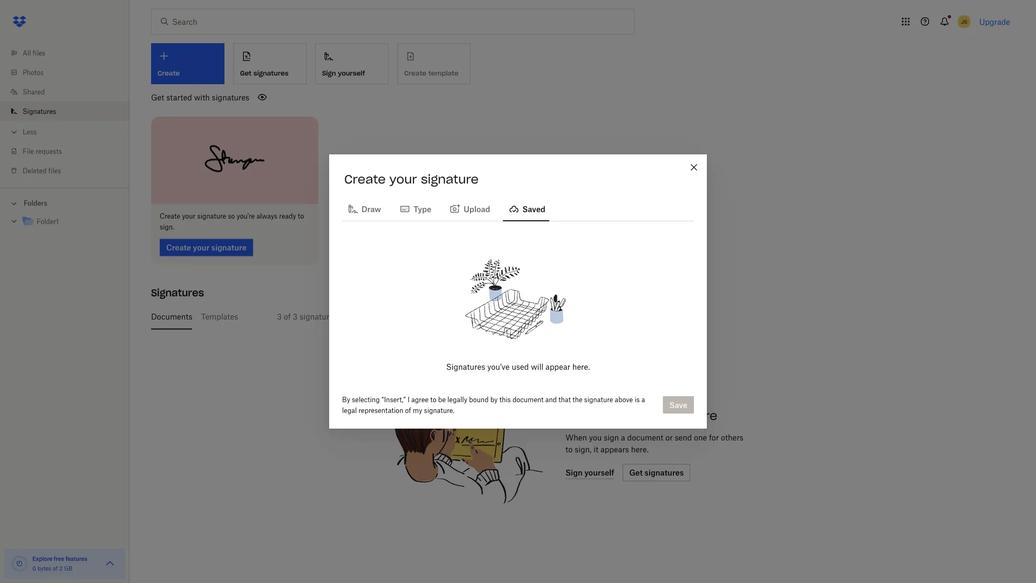 Task type: vqa. For each thing, say whether or not it's contained in the screenshot.
Sign yourself
yes



Task type: describe. For each thing, give the bounding box(es) containing it.
for
[[709, 433, 719, 442]]

signatures you've used will appear here.
[[446, 362, 590, 371]]

quota usage element
[[11, 555, 28, 572]]

upgrade link
[[980, 17, 1011, 26]]

1 vertical spatial signatures
[[151, 287, 204, 299]]

agree
[[412, 395, 429, 404]]

is inside by selecting "insert," i agree to be legally bound by this document and that the signature above is a legal representation of my signature.
[[635, 395, 640, 404]]

"insert,"
[[382, 395, 406, 404]]

signature inside by selecting "insert," i agree to be legally bound by this document and that the signature above is a legal representation of my signature.
[[584, 395, 613, 404]]

tab list containing documents
[[151, 304, 1006, 330]]

yourself inside button
[[338, 69, 365, 77]]

of inside explore free features 0 bytes of 2 gb
[[53, 565, 58, 572]]

a inside when you sign a document or send one for others to sign, it appears here.
[[621, 433, 625, 442]]

unlimited.
[[493, 312, 529, 321]]

shared
[[23, 88, 45, 96]]

folder1
[[37, 218, 59, 226]]

explore
[[32, 555, 52, 562]]

get signatures button
[[233, 43, 307, 84]]

this inside by selecting "insert," i agree to be legally bound by this document and that the signature above is a legal representation of my signature.
[[500, 395, 511, 404]]

that
[[559, 395, 571, 404]]

sign.
[[160, 223, 174, 231]]

templates tab
[[201, 304, 238, 330]]

3 of 3 signature requests left this month. signing yourself is unlimited.
[[277, 312, 529, 321]]

signatures link
[[9, 101, 130, 121]]

templates
[[201, 312, 238, 321]]

to inside when you sign a document or send one for others to sign, it appears here.
[[566, 445, 573, 454]]

always
[[257, 212, 278, 220]]

to inside by selecting "insert," i agree to be legally bound by this document and that the signature above is a legal representation of my signature.
[[430, 395, 437, 404]]

will
[[531, 362, 544, 371]]

by selecting "insert," i agree to be legally bound by this document and that the signature above is a legal representation of my signature.
[[342, 395, 645, 414]]

by
[[342, 395, 350, 404]]

when
[[566, 433, 587, 442]]

bytes
[[37, 565, 51, 572]]

your for create your signature so you're always ready to sign.
[[182, 212, 196, 220]]

and
[[546, 395, 557, 404]]

here. inside "create your signature" dialog
[[573, 362, 590, 371]]

signatures inside button
[[254, 69, 289, 77]]

used
[[512, 362, 529, 371]]

one
[[694, 433, 707, 442]]

or
[[666, 433, 673, 442]]

free
[[54, 555, 64, 562]]

1 horizontal spatial requests
[[335, 312, 366, 321]]

upgrade
[[980, 17, 1011, 26]]

document inside by selecting "insert," i agree to be legally bound by this document and that the signature above is a legal representation of my signature.
[[513, 395, 544, 404]]

less image
[[9, 127, 19, 137]]

by
[[491, 395, 498, 404]]

i
[[408, 395, 410, 404]]

left
[[368, 312, 380, 321]]

deleted files
[[23, 167, 61, 175]]

signatures inside "create your signature" dialog
[[446, 362, 485, 371]]

bound
[[469, 395, 489, 404]]

2 3 from the left
[[293, 312, 298, 321]]

shared link
[[9, 82, 130, 101]]

photos
[[23, 68, 44, 76]]

photos link
[[9, 63, 130, 82]]

get signatures
[[240, 69, 289, 77]]

the
[[573, 395, 583, 404]]

all
[[23, 49, 31, 57]]

signing
[[425, 312, 453, 321]]

folders button
[[0, 195, 130, 211]]

less
[[23, 128, 37, 136]]

here
[[689, 408, 718, 423]]

saved
[[523, 204, 546, 213]]

my
[[413, 406, 422, 414]]

signatures list item
[[0, 101, 130, 121]]

file
[[23, 147, 34, 155]]

all files link
[[9, 43, 130, 63]]

create your signature
[[344, 172, 479, 187]]

representation
[[359, 406, 403, 414]]



Task type: locate. For each thing, give the bounding box(es) containing it.
to inside create your signature so you're always ready to sign.
[[298, 212, 304, 220]]

1 horizontal spatial signatures
[[151, 287, 204, 299]]

1 vertical spatial create
[[160, 212, 180, 220]]

deleted files link
[[9, 161, 130, 180]]

draw
[[362, 204, 381, 213]]

tab list
[[342, 195, 694, 221], [151, 304, 1006, 330]]

list
[[0, 37, 130, 188]]

deleted
[[23, 167, 47, 175]]

0 horizontal spatial 3
[[277, 312, 282, 321]]

list containing all files
[[0, 37, 130, 188]]

files for all files
[[33, 49, 45, 57]]

here. inside when you sign a document or send one for others to sign, it appears here.
[[631, 445, 649, 454]]

be
[[438, 395, 446, 404]]

1 vertical spatial yourself
[[455, 312, 483, 321]]

with
[[194, 93, 210, 102]]

2 horizontal spatial of
[[405, 406, 411, 414]]

appear
[[546, 362, 571, 371], [641, 408, 685, 423]]

tab list containing draw
[[342, 195, 694, 221]]

0 vertical spatial to
[[298, 212, 304, 220]]

1 horizontal spatial signatures
[[254, 69, 289, 77]]

you've
[[487, 362, 510, 371]]

you
[[589, 433, 602, 442]]

started
[[166, 93, 192, 102]]

so
[[228, 212, 235, 220]]

1 vertical spatial this
[[500, 395, 511, 404]]

0 vertical spatial signatures
[[254, 69, 289, 77]]

signature inside create your signature so you're always ready to sign.
[[197, 212, 226, 220]]

1 vertical spatial is
[[635, 395, 640, 404]]

1 vertical spatial documents
[[566, 408, 637, 423]]

document down documents appear here
[[627, 433, 664, 442]]

documents
[[151, 312, 192, 321], [566, 408, 637, 423]]

1 horizontal spatial files
[[48, 167, 61, 175]]

create inside create your signature so you're always ready to sign.
[[160, 212, 180, 220]]

0 horizontal spatial documents
[[151, 312, 192, 321]]

signatures
[[254, 69, 289, 77], [212, 93, 249, 102]]

create for create your signature
[[344, 172, 386, 187]]

requests left left
[[335, 312, 366, 321]]

0
[[32, 565, 36, 572]]

appear up or
[[641, 408, 685, 423]]

is left unlimited.
[[485, 312, 491, 321]]

files right deleted
[[48, 167, 61, 175]]

create your signature dialog
[[329, 154, 707, 429]]

a inside by selecting "insert," i agree to be legally bound by this document and that the signature above is a legal representation of my signature.
[[642, 395, 645, 404]]

documents for documents appear here
[[566, 408, 637, 423]]

of
[[284, 312, 291, 321], [405, 406, 411, 414], [53, 565, 58, 572]]

yourself right signing at bottom
[[455, 312, 483, 321]]

signature.
[[424, 406, 455, 414]]

here. right appears
[[631, 445, 649, 454]]

create your signature so you're always ready to sign.
[[160, 212, 304, 231]]

1 vertical spatial files
[[48, 167, 61, 175]]

get started with signatures
[[151, 93, 249, 102]]

get for get signatures
[[240, 69, 252, 77]]

folders
[[24, 199, 47, 207]]

ready
[[279, 212, 296, 220]]

0 horizontal spatial appear
[[546, 362, 571, 371]]

your inside "create your signature" dialog
[[390, 172, 417, 187]]

documents for documents
[[151, 312, 192, 321]]

0 vertical spatial signatures
[[23, 107, 56, 115]]

0 vertical spatial requests
[[36, 147, 62, 155]]

create up draw
[[344, 172, 386, 187]]

1 vertical spatial your
[[182, 212, 196, 220]]

create
[[344, 172, 386, 187], [160, 212, 180, 220]]

files right all
[[33, 49, 45, 57]]

1 horizontal spatial to
[[430, 395, 437, 404]]

0 vertical spatial create
[[344, 172, 386, 187]]

it
[[594, 445, 599, 454]]

appear right will
[[546, 362, 571, 371]]

here. up the
[[573, 362, 590, 371]]

signatures down shared
[[23, 107, 56, 115]]

1 vertical spatial to
[[430, 395, 437, 404]]

your inside create your signature so you're always ready to sign.
[[182, 212, 196, 220]]

signatures inside list item
[[23, 107, 56, 115]]

appear inside "create your signature" dialog
[[546, 362, 571, 371]]

documents tab
[[151, 304, 192, 330]]

get inside button
[[240, 69, 252, 77]]

gb
[[64, 565, 72, 572]]

1 horizontal spatial a
[[642, 395, 645, 404]]

to down when
[[566, 445, 573, 454]]

1 vertical spatial signatures
[[212, 93, 249, 102]]

0 vertical spatial here.
[[573, 362, 590, 371]]

type
[[414, 204, 432, 213]]

1 3 from the left
[[277, 312, 282, 321]]

features
[[66, 555, 87, 562]]

0 vertical spatial yourself
[[338, 69, 365, 77]]

0 vertical spatial your
[[390, 172, 417, 187]]

signatures up documents tab
[[151, 287, 204, 299]]

0 vertical spatial documents
[[151, 312, 192, 321]]

1 horizontal spatial create
[[344, 172, 386, 187]]

0 horizontal spatial files
[[33, 49, 45, 57]]

a up documents appear here
[[642, 395, 645, 404]]

file requests
[[23, 147, 62, 155]]

documents appear here
[[566, 408, 718, 423]]

you're
[[237, 212, 255, 220]]

get left started
[[151, 93, 164, 102]]

1 vertical spatial tab list
[[151, 304, 1006, 330]]

0 horizontal spatial signatures
[[212, 93, 249, 102]]

0 horizontal spatial yourself
[[338, 69, 365, 77]]

selecting
[[352, 395, 380, 404]]

sign yourself
[[322, 69, 365, 77]]

get
[[240, 69, 252, 77], [151, 93, 164, 102]]

1 vertical spatial here.
[[631, 445, 649, 454]]

1 vertical spatial a
[[621, 433, 625, 442]]

documents left templates
[[151, 312, 192, 321]]

document left and
[[513, 395, 544, 404]]

create inside dialog
[[344, 172, 386, 187]]

your up type
[[390, 172, 417, 187]]

0 vertical spatial appear
[[546, 362, 571, 371]]

get up get started with signatures
[[240, 69, 252, 77]]

send
[[675, 433, 692, 442]]

1 horizontal spatial your
[[390, 172, 417, 187]]

create up sign.
[[160, 212, 180, 220]]

0 horizontal spatial requests
[[36, 147, 62, 155]]

your
[[390, 172, 417, 187], [182, 212, 196, 220]]

file requests link
[[9, 141, 130, 161]]

2 vertical spatial signatures
[[446, 362, 485, 371]]

1 horizontal spatial document
[[627, 433, 664, 442]]

this right by
[[500, 395, 511, 404]]

1 horizontal spatial of
[[284, 312, 291, 321]]

0 horizontal spatial create
[[160, 212, 180, 220]]

sign
[[604, 433, 619, 442]]

requests right file
[[36, 147, 62, 155]]

2 horizontal spatial to
[[566, 445, 573, 454]]

1 horizontal spatial 3
[[293, 312, 298, 321]]

files
[[33, 49, 45, 57], [48, 167, 61, 175]]

0 horizontal spatial document
[[513, 395, 544, 404]]

yourself right sign
[[338, 69, 365, 77]]

this right left
[[382, 312, 395, 321]]

dropbox image
[[9, 11, 30, 32]]

tab list inside "create your signature" dialog
[[342, 195, 694, 221]]

0 vertical spatial of
[[284, 312, 291, 321]]

when you sign a document or send one for others to sign, it appears here.
[[566, 433, 744, 454]]

documents up you
[[566, 408, 637, 423]]

1 horizontal spatial get
[[240, 69, 252, 77]]

sign,
[[575, 445, 592, 454]]

1 vertical spatial document
[[627, 433, 664, 442]]

1 horizontal spatial appear
[[641, 408, 685, 423]]

appears
[[601, 445, 629, 454]]

0 vertical spatial files
[[33, 49, 45, 57]]

0 horizontal spatial a
[[621, 433, 625, 442]]

2 horizontal spatial signatures
[[446, 362, 485, 371]]

to left be
[[430, 395, 437, 404]]

signature
[[421, 172, 479, 187], [197, 212, 226, 220], [300, 312, 333, 321], [584, 395, 613, 404]]

1 horizontal spatial this
[[500, 395, 511, 404]]

0 vertical spatial a
[[642, 395, 645, 404]]

0 horizontal spatial get
[[151, 93, 164, 102]]

0 horizontal spatial signatures
[[23, 107, 56, 115]]

0 vertical spatial document
[[513, 395, 544, 404]]

0 horizontal spatial to
[[298, 212, 304, 220]]

signatures left you've
[[446, 362, 485, 371]]

sign yourself button
[[315, 43, 389, 84]]

0 vertical spatial tab list
[[342, 195, 694, 221]]

0 horizontal spatial your
[[182, 212, 196, 220]]

yourself
[[338, 69, 365, 77], [455, 312, 483, 321]]

2 vertical spatial of
[[53, 565, 58, 572]]

legally
[[448, 395, 468, 404]]

legal
[[342, 406, 357, 414]]

0 vertical spatial get
[[240, 69, 252, 77]]

0 horizontal spatial is
[[485, 312, 491, 321]]

to right ready
[[298, 212, 304, 220]]

0 horizontal spatial here.
[[573, 362, 590, 371]]

above
[[615, 395, 633, 404]]

1 vertical spatial of
[[405, 406, 411, 414]]

requests
[[36, 147, 62, 155], [335, 312, 366, 321]]

1 vertical spatial get
[[151, 93, 164, 102]]

requests inside "link"
[[36, 147, 62, 155]]

folder1 link
[[22, 215, 121, 229]]

is
[[485, 312, 491, 321], [635, 395, 640, 404]]

2
[[59, 565, 63, 572]]

explore free features 0 bytes of 2 gb
[[32, 555, 87, 572]]

create for create your signature so you're always ready to sign.
[[160, 212, 180, 220]]

document inside when you sign a document or send one for others to sign, it appears here.
[[627, 433, 664, 442]]

your for create your signature
[[390, 172, 417, 187]]

your left so
[[182, 212, 196, 220]]

0 vertical spatial is
[[485, 312, 491, 321]]

a right the "sign"
[[621, 433, 625, 442]]

this
[[382, 312, 395, 321], [500, 395, 511, 404]]

1 horizontal spatial yourself
[[455, 312, 483, 321]]

1 horizontal spatial here.
[[631, 445, 649, 454]]

0 horizontal spatial this
[[382, 312, 395, 321]]

sign
[[322, 69, 336, 77]]

1 horizontal spatial documents
[[566, 408, 637, 423]]

3
[[277, 312, 282, 321], [293, 312, 298, 321]]

0 vertical spatial this
[[382, 312, 395, 321]]

get for get started with signatures
[[151, 93, 164, 102]]

upload
[[464, 204, 490, 213]]

of inside by selecting "insert," i agree to be legally bound by this document and that the signature above is a legal representation of my signature.
[[405, 406, 411, 414]]

0 horizontal spatial of
[[53, 565, 58, 572]]

here.
[[573, 362, 590, 371], [631, 445, 649, 454]]

all files
[[23, 49, 45, 57]]

files for deleted files
[[48, 167, 61, 175]]

2 vertical spatial to
[[566, 445, 573, 454]]

others
[[721, 433, 744, 442]]

1 horizontal spatial is
[[635, 395, 640, 404]]

is right 'above'
[[635, 395, 640, 404]]

1 vertical spatial requests
[[335, 312, 366, 321]]

1 vertical spatial appear
[[641, 408, 685, 423]]

to
[[298, 212, 304, 220], [430, 395, 437, 404], [566, 445, 573, 454]]

month.
[[397, 312, 423, 321]]



